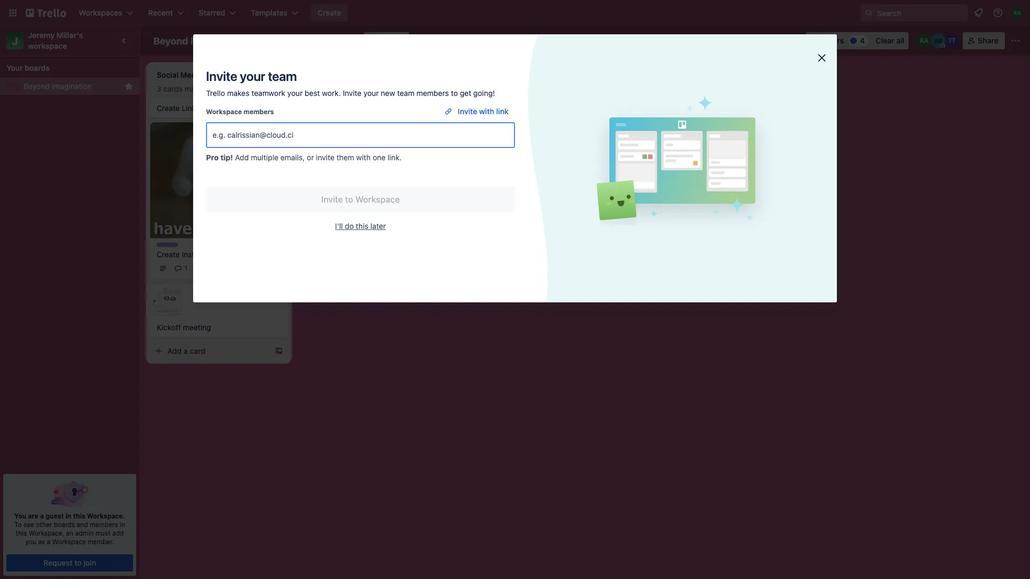 Task type: locate. For each thing, give the bounding box(es) containing it.
add a card button up one
[[303, 134, 423, 151]]

1 vertical spatial beyond imagination
[[24, 82, 92, 91]]

0 vertical spatial create
[[318, 8, 341, 17]]

workspace down an
[[52, 538, 86, 546]]

1 vertical spatial beyond
[[24, 82, 50, 91]]

create instagram link
[[157, 249, 281, 260]]

ruby anderson (rubyanderson7) image right open information menu icon at the right top of page
[[1011, 6, 1024, 19]]

create inside button
[[318, 8, 341, 17]]

card
[[315, 85, 330, 93], [495, 108, 510, 117], [342, 138, 358, 147], [190, 347, 206, 355]]

0 horizontal spatial your
[[240, 69, 265, 84]]

beyond inside 'board name' text box
[[153, 35, 188, 46]]

invite for link
[[458, 107, 477, 116]]

team
[[268, 69, 297, 84], [397, 89, 415, 98]]

2 horizontal spatial members
[[417, 89, 449, 98]]

invite up i'll
[[321, 195, 343, 205]]

match up linkedin
[[185, 85, 206, 93]]

filters
[[208, 85, 228, 93], [364, 85, 383, 93], [513, 85, 533, 93]]

filters for 1 card matches filters
[[364, 85, 383, 93]]

0 vertical spatial beyond imagination
[[153, 35, 245, 46]]

create
[[318, 8, 341, 17], [157, 104, 180, 113], [157, 250, 180, 259]]

0 horizontal spatial filters
[[208, 85, 228, 93]]

i'll
[[335, 222, 343, 231]]

your
[[6, 64, 23, 72]]

create from template… image
[[427, 138, 436, 147]]

members left 0
[[417, 89, 449, 98]]

0 horizontal spatial cards
[[163, 85, 183, 93]]

0 horizontal spatial imagination
[[52, 82, 92, 91]]

1 horizontal spatial imagination
[[190, 35, 245, 46]]

3
[[157, 85, 161, 93]]

1 horizontal spatial 1
[[309, 85, 313, 93]]

1 horizontal spatial cards
[[468, 85, 487, 93]]

1 vertical spatial 1
[[185, 265, 188, 272]]

1 horizontal spatial to
[[345, 195, 353, 205]]

your up makes
[[240, 69, 265, 84]]

add down kickoff on the left of the page
[[167, 347, 182, 355]]

workspace
[[291, 36, 331, 45], [206, 108, 242, 115], [355, 195, 400, 205], [52, 538, 86, 546]]

0 horizontal spatial match
[[185, 85, 206, 93]]

teamwork
[[252, 89, 285, 98]]

2 cards from the left
[[468, 85, 487, 93]]

create down 3
[[157, 104, 180, 113]]

1 left "work."
[[309, 85, 313, 93]]

with left link at the top left
[[479, 107, 494, 116]]

show menu image
[[1010, 35, 1021, 46]]

a right as
[[47, 538, 50, 546]]

your
[[240, 69, 265, 84], [287, 89, 303, 98], [364, 89, 379, 98]]

in
[[66, 512, 71, 520], [120, 521, 125, 529]]

1 down create instagram
[[185, 265, 188, 272]]

0 horizontal spatial 1
[[185, 265, 188, 272]]

2 vertical spatial members
[[90, 521, 118, 529]]

add a card
[[472, 108, 510, 117], [320, 138, 358, 147], [167, 347, 206, 355]]

jeremy miller's workspace
[[28, 31, 85, 50]]

0 horizontal spatial this
[[16, 530, 27, 537]]

0 vertical spatial ruby anderson (rubyanderson7) image
[[1011, 6, 1024, 19]]

0 horizontal spatial add a card
[[167, 347, 206, 355]]

0 horizontal spatial team
[[268, 69, 297, 84]]

add a card down kickoff meeting
[[167, 347, 206, 355]]

to for request to join
[[74, 559, 82, 568]]

1 horizontal spatial members
[[244, 108, 274, 115]]

1 vertical spatial ruby anderson (rubyanderson7) image
[[917, 33, 932, 48]]

1 vertical spatial to
[[345, 195, 353, 205]]

terry turtle (terryturtle) image
[[945, 33, 960, 48], [270, 262, 283, 275]]

2 horizontal spatial to
[[451, 89, 458, 98]]

1 horizontal spatial add a card
[[320, 138, 358, 147]]

team up teamwork
[[268, 69, 297, 84]]

1
[[309, 85, 313, 93], [185, 265, 188, 272]]

power-ups
[[694, 36, 733, 45]]

2 vertical spatial add a card
[[167, 347, 206, 355]]

boards up an
[[54, 521, 75, 529]]

invite up trello
[[206, 69, 237, 84]]

2 match from the left
[[489, 85, 511, 93]]

boards inside "you are a guest in this workspace. to see other boards and members in this workspace, an admin must add you as a workspace member."
[[54, 521, 75, 529]]

2 horizontal spatial filters
[[513, 85, 533, 93]]

work.
[[322, 89, 341, 98]]

filters up create linkedin link
[[208, 85, 228, 93]]

2 vertical spatial this
[[16, 530, 27, 537]]

match up link at the top left
[[489, 85, 511, 93]]

workspace inside "you are a guest in this workspace. to see other boards and members in this workspace, an admin must add you as a workspace member."
[[52, 538, 86, 546]]

in up add
[[120, 521, 125, 529]]

boards
[[25, 64, 50, 72], [54, 521, 75, 529]]

members down teamwork
[[244, 108, 274, 115]]

in right guest
[[66, 512, 71, 520]]

add a card button
[[455, 104, 575, 121], [303, 134, 423, 151], [150, 343, 270, 360]]

card down meeting
[[190, 347, 206, 355]]

0 horizontal spatial boards
[[25, 64, 50, 72]]

board
[[382, 36, 403, 45]]

guest
[[46, 512, 64, 520]]

search image
[[865, 9, 874, 17]]

4
[[860, 36, 865, 45]]

back to home image
[[26, 4, 66, 21]]

share button
[[963, 32, 1005, 49]]

this up and
[[73, 512, 85, 520]]

as
[[38, 538, 45, 546]]

workspace down trello
[[206, 108, 242, 115]]

1 cards from the left
[[163, 85, 183, 93]]

beyond up 3
[[153, 35, 188, 46]]

meeting
[[183, 323, 211, 332]]

2 filters from the left
[[364, 85, 383, 93]]

invite to workspace
[[321, 195, 400, 205]]

0 vertical spatial beyond
[[153, 35, 188, 46]]

add a card down going!
[[472, 108, 510, 117]]

0 vertical spatial add a card button
[[455, 104, 575, 121]]

create button
[[311, 4, 348, 21]]

you
[[14, 512, 26, 520]]

0 horizontal spatial to
[[74, 559, 82, 568]]

all
[[897, 36, 905, 45]]

1 vertical spatial in
[[120, 521, 125, 529]]

1 horizontal spatial boards
[[54, 521, 75, 529]]

0 horizontal spatial with
[[356, 153, 371, 162]]

1 vertical spatial terry turtle (terryturtle) image
[[270, 262, 283, 275]]

0 vertical spatial this
[[356, 222, 369, 231]]

create linkedin link
[[157, 103, 281, 114]]

1 horizontal spatial terry turtle (terryturtle) image
[[945, 33, 960, 48]]

1 vertical spatial create
[[157, 104, 180, 113]]

with left one
[[356, 153, 371, 162]]

add a card button down kickoff meeting "link"
[[150, 343, 270, 360]]

members inside "you are a guest in this workspace. to see other boards and members in this workspace, an admin must add you as a workspace member."
[[90, 521, 118, 529]]

0 horizontal spatial members
[[90, 521, 118, 529]]

2 horizontal spatial add a card button
[[455, 104, 575, 121]]

1 vertical spatial add a card button
[[303, 134, 423, 151]]

team right new
[[397, 89, 415, 98]]

1 vertical spatial add a card
[[320, 138, 358, 147]]

match
[[185, 85, 206, 93], [489, 85, 511, 93]]

members up must
[[90, 521, 118, 529]]

0 vertical spatial with
[[479, 107, 494, 116]]

pro tip! add multiple emails, or invite them with one link.
[[206, 153, 402, 162]]

1 vertical spatial imagination
[[52, 82, 92, 91]]

filters right going!
[[513, 85, 533, 93]]

beyond down "your boards"
[[24, 82, 50, 91]]

imagination left the star or unstar board icon
[[190, 35, 245, 46]]

workspace.
[[87, 512, 125, 520]]

to left join
[[74, 559, 82, 568]]

1 horizontal spatial add a card button
[[303, 134, 423, 151]]

2 vertical spatial create
[[157, 250, 180, 259]]

1 filters from the left
[[208, 85, 228, 93]]

imagination down your boards with 1 items element
[[52, 82, 92, 91]]

0 vertical spatial members
[[417, 89, 449, 98]]

beyond imagination
[[153, 35, 245, 46], [24, 82, 92, 91]]

imagination
[[190, 35, 245, 46], [52, 82, 92, 91]]

1 vertical spatial boards
[[54, 521, 75, 529]]

cards
[[163, 85, 183, 93], [468, 85, 487, 93]]

members inside invite your team trello makes teamwork your best work. invite your new team members to get going!
[[417, 89, 449, 98]]

this right do
[[356, 222, 369, 231]]

1 vertical spatial with
[[356, 153, 371, 162]]

add up invite
[[320, 138, 334, 147]]

1 match from the left
[[185, 85, 206, 93]]

members
[[417, 89, 449, 98], [244, 108, 274, 115], [90, 521, 118, 529]]

3 filters from the left
[[513, 85, 533, 93]]

card up them
[[342, 138, 358, 147]]

0 vertical spatial imagination
[[190, 35, 245, 46]]

request
[[43, 559, 72, 568]]

invite down get
[[458, 107, 477, 116]]

workspace members
[[206, 108, 274, 115]]

1 horizontal spatial beyond
[[153, 35, 188, 46]]

2 vertical spatial to
[[74, 559, 82, 568]]

a right are
[[40, 512, 44, 520]]

color: purple, title: none image
[[157, 243, 178, 247]]

beyond imagination up 3 cards match filters
[[153, 35, 245, 46]]

2 vertical spatial add a card button
[[150, 343, 270, 360]]

1 horizontal spatial filters
[[364, 85, 383, 93]]

add
[[472, 108, 486, 117], [320, 138, 334, 147], [235, 153, 249, 162], [167, 347, 182, 355]]

3 cards match filters
[[157, 85, 228, 93]]

ups
[[719, 36, 733, 45]]

with inside button
[[479, 107, 494, 116]]

add a card button down the 0 cards match filters
[[455, 104, 575, 121]]

workspace up the later
[[355, 195, 400, 205]]

to up do
[[345, 195, 353, 205]]

card down the 0 cards match filters
[[495, 108, 510, 117]]

0 horizontal spatial in
[[66, 512, 71, 520]]

this
[[356, 222, 369, 231], [73, 512, 85, 520], [16, 530, 27, 537]]

request to join button
[[7, 555, 133, 572]]

cards right 3
[[163, 85, 183, 93]]

automation
[[757, 36, 798, 45]]

your left new
[[364, 89, 379, 98]]

1 horizontal spatial this
[[73, 512, 85, 520]]

2 horizontal spatial your
[[364, 89, 379, 98]]

clear
[[876, 36, 895, 45]]

link
[[496, 107, 509, 116]]

1 vertical spatial this
[[73, 512, 85, 520]]

0 horizontal spatial ruby anderson (rubyanderson7) image
[[917, 33, 932, 48]]

starred icon image
[[124, 82, 133, 91]]

invite for workspace
[[321, 195, 343, 205]]

cards right 0
[[468, 85, 487, 93]]

0 horizontal spatial add a card button
[[150, 343, 270, 360]]

filters
[[822, 36, 844, 45]]

to left 0
[[451, 89, 458, 98]]

0 vertical spatial add a card
[[472, 108, 510, 117]]

create up the workspace visible
[[318, 8, 341, 17]]

a
[[488, 108, 493, 117], [336, 138, 340, 147], [184, 347, 188, 355], [40, 512, 44, 520], [47, 538, 50, 546]]

create down color: purple, title: none icon at the left of the page
[[157, 250, 180, 259]]

1 horizontal spatial with
[[479, 107, 494, 116]]

emails,
[[281, 153, 305, 162]]

1 for 1 card matches filters
[[309, 85, 313, 93]]

filters right matches
[[364, 85, 383, 93]]

request to join
[[43, 559, 96, 568]]

to
[[14, 521, 22, 529]]

workspace,
[[29, 530, 64, 537]]

add a card up them
[[320, 138, 358, 147]]

to
[[451, 89, 458, 98], [345, 195, 353, 205], [74, 559, 82, 568]]

create for create instagram
[[157, 250, 180, 259]]

beyond imagination down your boards with 1 items element
[[24, 82, 92, 91]]

0 vertical spatial to
[[451, 89, 458, 98]]

2 horizontal spatial add a card
[[472, 108, 510, 117]]

0 vertical spatial in
[[66, 512, 71, 520]]

beyond
[[153, 35, 188, 46], [24, 82, 50, 91]]

workspace visible
[[291, 36, 355, 45]]

invite
[[206, 69, 237, 84], [343, 89, 362, 98], [458, 107, 477, 116], [321, 195, 343, 205]]

and
[[77, 521, 88, 529]]

ruby anderson (rubyanderson7) image
[[1011, 6, 1024, 19], [917, 33, 932, 48]]

this down to
[[16, 530, 27, 537]]

1 horizontal spatial beyond imagination
[[153, 35, 245, 46]]

ruby anderson (rubyanderson7) image right all
[[917, 33, 932, 48]]

workspace visible button
[[272, 32, 362, 49]]

2 horizontal spatial this
[[356, 222, 369, 231]]

workspace left "visible"
[[291, 36, 331, 45]]

a down kickoff meeting
[[184, 347, 188, 355]]

Search field
[[874, 5, 968, 21]]

boards right 'your'
[[25, 64, 50, 72]]

0 horizontal spatial terry turtle (terryturtle) image
[[270, 262, 283, 275]]

e.g. calrissian@cloud.ci text field
[[213, 126, 509, 145]]

1 horizontal spatial match
[[489, 85, 511, 93]]

1 vertical spatial team
[[397, 89, 415, 98]]

0 vertical spatial boards
[[25, 64, 50, 72]]

filters for 3 cards match filters
[[208, 85, 228, 93]]

star or unstar board image
[[257, 36, 265, 45]]

0 vertical spatial 1
[[309, 85, 313, 93]]

your left best
[[287, 89, 303, 98]]

invite right "work."
[[343, 89, 362, 98]]



Task type: describe. For each thing, give the bounding box(es) containing it.
0 horizontal spatial beyond imagination
[[24, 82, 92, 91]]

invite your team trello makes teamwork your best work. invite your new team members to get going!
[[206, 69, 495, 98]]

add a card button for create from template… icon
[[150, 343, 270, 360]]

miller's
[[57, 31, 83, 40]]

join
[[84, 559, 96, 568]]

other
[[36, 521, 52, 529]]

multiple
[[251, 153, 278, 162]]

1 vertical spatial members
[[244, 108, 274, 115]]

them
[[337, 153, 354, 162]]

0 vertical spatial terry turtle (terryturtle) image
[[945, 33, 960, 48]]

clear all button
[[872, 32, 909, 49]]

add right tip!
[[235, 153, 249, 162]]

match for 0 cards match filters
[[489, 85, 511, 93]]

power-
[[694, 36, 719, 45]]

create for create linkedin
[[157, 104, 180, 113]]

or
[[307, 153, 314, 162]]

0 horizontal spatial beyond
[[24, 82, 50, 91]]

makes
[[227, 89, 250, 98]]

0
[[462, 85, 466, 93]]

to for invite to workspace
[[345, 195, 353, 205]]

create instagram
[[157, 250, 216, 259]]

your boards with 1 items element
[[6, 62, 128, 75]]

jeremy miller (jeremymiller198) image
[[931, 33, 946, 48]]

primary element
[[0, 0, 1030, 26]]

invite for team
[[206, 69, 237, 84]]

going!
[[473, 89, 495, 98]]

do
[[345, 222, 354, 231]]

1 horizontal spatial in
[[120, 521, 125, 529]]

you are a guest in this workspace. to see other boards and members in this workspace, an admin must add you as a workspace member.
[[14, 512, 125, 546]]

matches
[[332, 85, 362, 93]]

invite with link
[[458, 107, 509, 116]]

filters for 0 cards match filters
[[513, 85, 533, 93]]

visible
[[333, 36, 355, 45]]

to inside invite your team trello makes teamwork your best work. invite your new team members to get going!
[[451, 89, 458, 98]]

a left link at the top left
[[488, 108, 493, 117]]

board link
[[364, 32, 410, 49]]

create from template… image
[[275, 347, 283, 355]]

create linkedin
[[157, 104, 211, 113]]

kickoff meeting link
[[157, 322, 281, 333]]

1 card matches filters
[[309, 85, 383, 93]]

0 notifications image
[[972, 6, 985, 19]]

card for the add a card button for create from template… icon
[[190, 347, 206, 355]]

Board name text field
[[148, 32, 250, 49]]

j
[[12, 34, 18, 47]]

create for create
[[318, 8, 341, 17]]

add a card for create from template… image
[[320, 138, 358, 147]]

card for create from template… image the add a card button
[[342, 138, 358, 147]]

sm image
[[742, 32, 757, 47]]

workspace
[[28, 42, 67, 50]]

workspace inside workspace visible button
[[291, 36, 331, 45]]

an
[[66, 530, 73, 537]]

beyond imagination link
[[24, 81, 120, 92]]

kickoff meeting
[[157, 323, 211, 332]]

cards for 3
[[163, 85, 183, 93]]

get
[[460, 89, 471, 98]]

card for the top the add a card button
[[495, 108, 510, 117]]

add down going!
[[472, 108, 486, 117]]

power-ups button
[[672, 32, 739, 49]]

trello
[[206, 89, 225, 98]]

invite with link button
[[436, 103, 515, 120]]

invite to workspace button
[[206, 187, 515, 213]]

are
[[28, 512, 38, 520]]

1 horizontal spatial your
[[287, 89, 303, 98]]

i'll do this later link
[[335, 221, 386, 232]]

tip!
[[221, 153, 233, 162]]

add a card button for create from template… image
[[303, 134, 423, 151]]

link.
[[388, 153, 402, 162]]

add
[[112, 530, 124, 537]]

customize views image
[[415, 35, 426, 46]]

1 horizontal spatial team
[[397, 89, 415, 98]]

new
[[381, 89, 395, 98]]

workspace inside invite to workspace button
[[355, 195, 400, 205]]

1 horizontal spatial ruby anderson (rubyanderson7) image
[[1011, 6, 1024, 19]]

share
[[978, 36, 999, 45]]

card left matches
[[315, 85, 330, 93]]

pro
[[206, 153, 219, 162]]

see
[[23, 521, 34, 529]]

match for 3 cards match filters
[[185, 85, 206, 93]]

instagram
[[182, 250, 216, 259]]

open information menu image
[[993, 8, 1003, 18]]

you
[[25, 538, 36, 546]]

later
[[371, 222, 386, 231]]

one
[[373, 153, 386, 162]]

clear all
[[876, 36, 905, 45]]

admin
[[75, 530, 94, 537]]

imagination inside 'board name' text box
[[190, 35, 245, 46]]

your boards
[[6, 64, 50, 72]]

a up them
[[336, 138, 340, 147]]

member.
[[88, 538, 114, 546]]

0 vertical spatial team
[[268, 69, 297, 84]]

1 for 1
[[185, 265, 188, 272]]

invite
[[316, 153, 335, 162]]

0 cards match filters
[[462, 85, 533, 93]]

must
[[95, 530, 110, 537]]

kickoff
[[157, 323, 181, 332]]

add a card for create from template… icon
[[167, 347, 206, 355]]

i'll do this later
[[335, 222, 386, 231]]

beyond imagination inside 'board name' text box
[[153, 35, 245, 46]]

best
[[305, 89, 320, 98]]

linkedin
[[182, 104, 211, 113]]

automation button
[[742, 32, 804, 49]]

cards for 0
[[468, 85, 487, 93]]

jeremy
[[28, 31, 55, 40]]



Task type: vqa. For each thing, say whether or not it's contained in the screenshot.
or
yes



